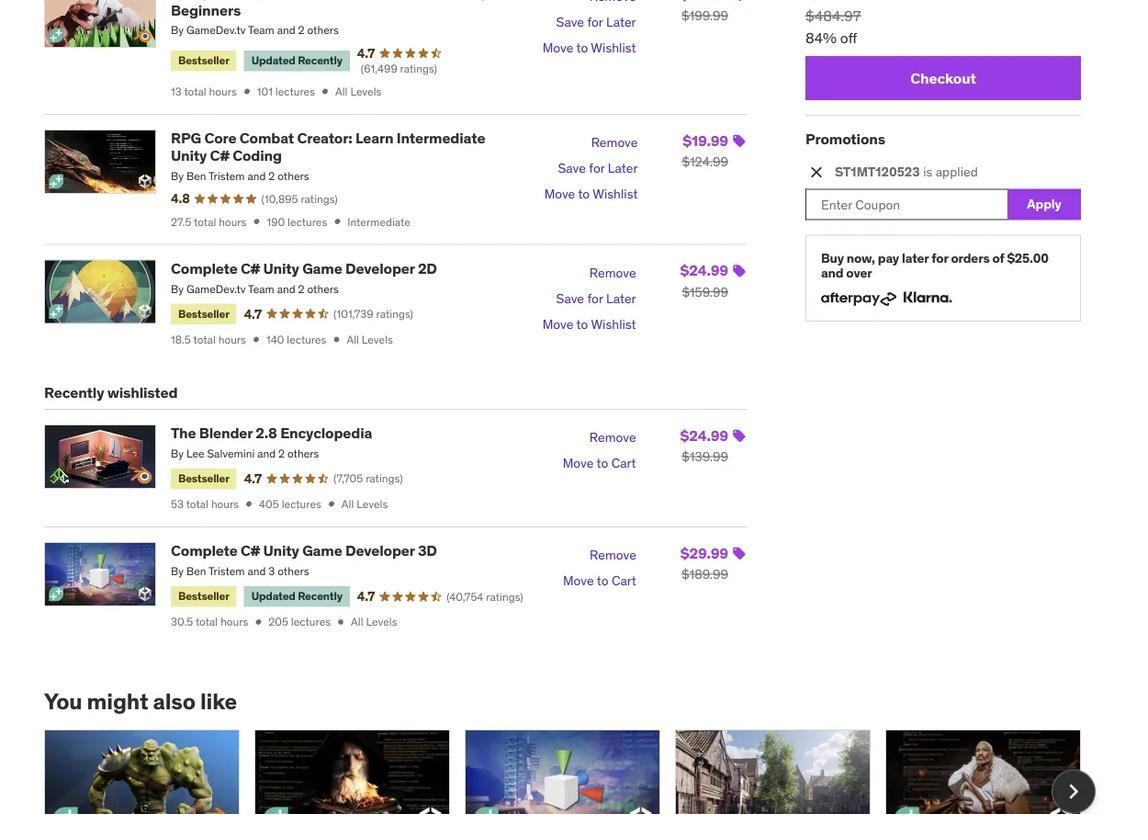 Task type: describe. For each thing, give the bounding box(es) containing it.
and inside complete c# unity game developer 2d by gamedev.tv team and 2 others
[[277, 281, 296, 296]]

2 inside rpg core combat creator: learn intermediate unity c# coding by ben tristem and 2 others
[[269, 169, 275, 183]]

27.5
[[171, 214, 191, 229]]

save for later button for complete blender creator: learn 3d modelling for beginners
[[556, 9, 636, 35]]

others inside the blender 2.8 encyclopedia by lee salvemini and 2 others
[[288, 446, 319, 460]]

lectures for and
[[282, 497, 321, 511]]

unity for complete c# unity game developer 3d
[[263, 541, 299, 560]]

by inside the blender 2.8 encyclopedia by lee salvemini and 2 others
[[171, 446, 184, 460]]

xxsmall image for complete c# unity game developer 2d
[[250, 333, 263, 346]]

$19.99 $124.99
[[682, 131, 729, 170]]

(7,705 ratings)
[[334, 472, 403, 486]]

all levels for the blender 2.8 encyclopedia
[[342, 497, 388, 511]]

(101,739 ratings)
[[334, 307, 413, 321]]

intermediate inside rpg core combat creator: learn intermediate unity c# coding by ben tristem and 2 others
[[397, 128, 485, 147]]

save for later move to wishlist
[[543, 14, 636, 56]]

4.7 for lee
[[244, 470, 262, 487]]

$29.99 $189.99
[[681, 544, 729, 583]]

applied
[[936, 163, 978, 180]]

the blender 2.8 encyclopedia by lee salvemini and 2 others
[[171, 424, 372, 460]]

rpg core combat creator: learn intermediate unity c# coding link
[[171, 128, 485, 165]]

c# for complete c# unity game developer 2d
[[241, 259, 260, 278]]

ben inside complete c# unity game developer 3d by ben tristem and 3 others
[[186, 564, 206, 578]]

save for save for later button to the middle
[[558, 159, 586, 176]]

$19.99
[[683, 131, 729, 150]]

$159.99
[[682, 284, 729, 300]]

xxsmall image right 190 lectures
[[331, 215, 344, 228]]

rpg
[[171, 128, 201, 147]]

checkout
[[911, 69, 977, 87]]

total right the 27.5
[[194, 214, 216, 229]]

140
[[266, 332, 284, 346]]

levels for complete blender creator: learn 3d modelling for beginners
[[350, 84, 382, 98]]

st1mt120523 is applied
[[835, 163, 978, 180]]

coupon icon image for complete c# unity game developer 3d
[[732, 546, 747, 561]]

$25.00
[[1007, 249, 1049, 266]]

hours for ben
[[221, 615, 248, 629]]

$24.99 for the blender 2.8 encyclopedia
[[681, 426, 729, 445]]

game for 3d
[[302, 541, 342, 560]]

complete c# unity game developer 2d by gamedev.tv team and 2 others
[[171, 259, 437, 296]]

next image
[[1059, 777, 1089, 806]]

3d inside complete blender creator: learn 3d modelling for beginners by gamedev.tv team and 2 others
[[397, 0, 416, 2]]

others inside rpg core combat creator: learn intermediate unity c# coding by ben tristem and 2 others
[[278, 169, 309, 183]]

cart for $24.99
[[612, 455, 636, 471]]

wishlisted
[[107, 383, 178, 402]]

205 lectures
[[269, 615, 331, 629]]

all for 3d
[[351, 615, 363, 629]]

complete for gamedev.tv
[[171, 259, 238, 278]]

13
[[171, 84, 182, 98]]

(7,705
[[334, 472, 363, 486]]

lee
[[186, 446, 205, 460]]

rpg core combat creator: learn intermediate unity c# coding by ben tristem and 2 others
[[171, 128, 485, 183]]

recently for beginners
[[298, 53, 343, 68]]

61,499 ratings element
[[361, 61, 437, 76]]

30.5
[[171, 615, 193, 629]]

complete c# unity game developer 2d link
[[171, 259, 437, 278]]

recently for ben
[[298, 589, 343, 603]]

53 total hours
[[171, 497, 239, 511]]

others inside complete blender creator: learn 3d modelling for beginners by gamedev.tv team and 2 others
[[307, 23, 339, 37]]

40,754 ratings element
[[447, 589, 523, 604]]

is
[[924, 163, 933, 180]]

and inside buy now, pay later for orders of $25.00 and over
[[821, 265, 844, 281]]

hours for gamedev.tv
[[218, 332, 246, 346]]

18.5 total hours
[[171, 332, 246, 346]]

levels for complete c# unity game developer 2d
[[362, 332, 393, 346]]

small image
[[808, 163, 826, 181]]

2 inside complete c# unity game developer 2d by gamedev.tv team and 2 others
[[298, 281, 305, 296]]

remove button for complete c# unity game developer 3d
[[590, 542, 637, 568]]

1 vertical spatial later
[[608, 159, 638, 176]]

bestseller for ben
[[178, 589, 229, 603]]

total for complete blender creator: learn 3d modelling for beginners
[[184, 84, 206, 98]]

ratings) for complete c# unity game developer 2d
[[376, 307, 413, 321]]

and inside complete c# unity game developer 3d by ben tristem and 3 others
[[248, 564, 266, 578]]

learn inside complete blender creator: learn 3d modelling for beginners by gamedev.tv team and 2 others
[[356, 0, 394, 2]]

others inside complete c# unity game developer 3d by ben tristem and 3 others
[[278, 564, 309, 578]]

$124.99
[[682, 153, 729, 170]]

ben inside rpg core combat creator: learn intermediate unity c# coding by ben tristem and 2 others
[[186, 169, 206, 183]]

lectures down 10,895 ratings element
[[288, 214, 327, 229]]

for inside complete blender creator: learn 3d modelling for beginners by gamedev.tv team and 2 others
[[491, 0, 510, 2]]

$29.99
[[681, 544, 729, 562]]

learn inside rpg core combat creator: learn intermediate unity c# coding by ben tristem and 2 others
[[356, 128, 394, 147]]

1 vertical spatial recently
[[44, 383, 104, 402]]

lectures for beginners
[[275, 84, 315, 98]]

remove button left the $19.99 $124.99
[[591, 129, 638, 155]]

2 inside the blender 2.8 encyclopedia by lee salvemini and 2 others
[[279, 446, 285, 460]]

18.5
[[171, 332, 191, 346]]

hours for beginners
[[209, 84, 237, 98]]

gamedev.tv inside complete c# unity game developer 2d by gamedev.tv team and 2 others
[[186, 281, 246, 296]]

of
[[993, 249, 1005, 266]]

xxsmall image right 205 lectures
[[335, 616, 347, 628]]

$484.97 84% off
[[806, 6, 861, 47]]

buy
[[821, 249, 844, 266]]

lectures for gamedev.tv
[[287, 332, 327, 346]]

13 total hours
[[171, 84, 237, 98]]

(40,754
[[447, 589, 484, 604]]

save for complete c# unity game developer 2d's save for later button
[[556, 290, 584, 306]]

recently wishlisted
[[44, 383, 178, 402]]

c# for complete c# unity game developer 3d
[[241, 541, 260, 560]]

move to wishlist button for complete c# unity game developer 2d
[[543, 311, 636, 337]]

ratings) for complete c# unity game developer 3d
[[486, 589, 523, 604]]

beginners
[[171, 0, 241, 19]]

might
[[87, 688, 148, 715]]

2 coupon icon image from the top
[[732, 133, 747, 148]]

coding
[[233, 146, 282, 165]]

10,895 ratings element
[[261, 191, 338, 207]]

bestseller for and
[[178, 471, 229, 486]]

$189.99
[[682, 566, 729, 583]]

3
[[269, 564, 275, 578]]

total for complete c# unity game developer 3d
[[196, 615, 218, 629]]

and inside complete blender creator: learn 3d modelling for beginners by gamedev.tv team and 2 others
[[277, 23, 296, 37]]

190
[[267, 214, 285, 229]]

xxsmall image down (7,705
[[325, 498, 338, 511]]

lectures for ben
[[291, 615, 331, 629]]

coupon icon image for complete blender creator: learn 3d modelling for beginners
[[732, 0, 747, 2]]

creator: inside complete blender creator: learn 3d modelling for beginners by gamedev.tv team and 2 others
[[297, 0, 353, 2]]

(10,895
[[261, 192, 298, 206]]

move inside save for later move to wishlist
[[543, 39, 574, 56]]

klarna image
[[904, 289, 953, 306]]

xxsmall image for complete c# unity game developer 3d
[[252, 616, 265, 628]]

4.7 for modelling
[[357, 44, 375, 61]]

orders
[[951, 249, 990, 266]]

the blender 2.8 encyclopedia link
[[171, 424, 372, 442]]

also
[[153, 688, 196, 715]]

salvemini
[[207, 446, 255, 460]]

later inside save for later move to wishlist
[[606, 14, 636, 30]]

190 lectures
[[267, 214, 327, 229]]

core
[[204, 128, 237, 147]]

tristem inside complete c# unity game developer 3d by ben tristem and 3 others
[[209, 564, 245, 578]]

(61,499
[[361, 61, 398, 76]]

ratings) inside 10,895 ratings element
[[301, 192, 338, 206]]

like
[[200, 688, 237, 715]]

$139.99
[[682, 448, 729, 465]]

checkout button
[[806, 56, 1082, 100]]

bestseller for beginners
[[178, 53, 229, 68]]

(101,739
[[334, 307, 374, 321]]

4.8
[[171, 190, 190, 207]]

total for the blender 2.8 encyclopedia
[[186, 497, 209, 511]]

remove button for complete c# unity game developer 2d
[[590, 260, 636, 285]]

$24.99 for complete c# unity game developer 2d
[[681, 261, 729, 280]]

(61,499 ratings)
[[361, 61, 437, 76]]



Task type: locate. For each thing, give the bounding box(es) containing it.
to inside save for later move to wishlist
[[577, 39, 588, 56]]

over
[[847, 265, 872, 281]]

1 $24.99 from the top
[[681, 261, 729, 280]]

updated recently up 101 lectures
[[252, 53, 343, 68]]

c#
[[210, 146, 230, 165], [241, 259, 260, 278], [241, 541, 260, 560]]

complete c# unity game developer 3d by ben tristem and 3 others
[[171, 541, 437, 578]]

by inside complete c# unity game developer 2d by gamedev.tv team and 2 others
[[171, 281, 184, 296]]

creator: inside rpg core combat creator: learn intermediate unity c# coding by ben tristem and 2 others
[[297, 128, 353, 147]]

3 complete from the top
[[171, 541, 238, 560]]

developer for 2d
[[345, 259, 415, 278]]

ratings) inside '7,705 ratings' element
[[366, 472, 403, 486]]

afterpay image
[[821, 292, 897, 306]]

updated up 101 on the left of page
[[252, 53, 296, 68]]

cart left $189.99
[[612, 572, 637, 589]]

0 vertical spatial developer
[[345, 259, 415, 278]]

84%
[[806, 28, 837, 47]]

1 vertical spatial complete
[[171, 259, 238, 278]]

and inside the blender 2.8 encyclopedia by lee salvemini and 2 others
[[257, 446, 276, 460]]

learn down (61,499
[[356, 128, 394, 147]]

4.7 up 18.5 total hours
[[244, 305, 262, 322]]

to
[[577, 39, 588, 56], [578, 185, 590, 202], [577, 315, 588, 332], [597, 455, 609, 471], [597, 572, 609, 589]]

by inside rpg core combat creator: learn intermediate unity c# coding by ben tristem and 2 others
[[171, 169, 184, 183]]

$484.97
[[806, 6, 861, 25]]

wishlist inside save for later move to wishlist
[[591, 39, 636, 56]]

gamedev.tv up 18.5 total hours
[[186, 281, 246, 296]]

game inside complete c# unity game developer 2d by gamedev.tv team and 2 others
[[302, 259, 342, 278]]

gamedev.tv inside complete blender creator: learn 3d modelling for beginners by gamedev.tv team and 2 others
[[186, 23, 246, 37]]

0 vertical spatial updated
[[252, 53, 296, 68]]

xxsmall image left the 405
[[243, 498, 256, 511]]

promotions
[[806, 130, 886, 149]]

1 vertical spatial move to wishlist button
[[545, 181, 638, 207]]

2 inside complete blender creator: learn 3d modelling for beginners by gamedev.tv team and 2 others
[[298, 23, 305, 37]]

by left lee
[[171, 446, 184, 460]]

remove save for later move to wishlist
[[545, 134, 638, 202], [543, 264, 636, 332]]

1 vertical spatial move to cart button
[[563, 568, 637, 594]]

bestseller up 18.5 total hours
[[178, 306, 229, 321]]

by inside complete blender creator: learn 3d modelling for beginners by gamedev.tv team and 2 others
[[171, 23, 184, 37]]

1 vertical spatial team
[[248, 281, 275, 296]]

2 vertical spatial later
[[606, 290, 636, 306]]

others down encyclopedia
[[288, 446, 319, 460]]

later
[[606, 14, 636, 30], [608, 159, 638, 176], [606, 290, 636, 306]]

team up 101 on the left of page
[[248, 23, 275, 37]]

$199.99
[[682, 8, 729, 24]]

0 vertical spatial ben
[[186, 169, 206, 183]]

0 vertical spatial c#
[[210, 146, 230, 165]]

developer
[[345, 259, 415, 278], [345, 541, 415, 560]]

move to cart button for $29.99
[[563, 568, 637, 594]]

2d
[[418, 259, 437, 278]]

ben up 30.5 total hours
[[186, 564, 206, 578]]

tristem left 3
[[209, 564, 245, 578]]

complete for beginners
[[171, 0, 238, 2]]

2 move to cart button from the top
[[563, 568, 637, 594]]

ratings)
[[400, 61, 437, 76], [301, 192, 338, 206], [376, 307, 413, 321], [366, 472, 403, 486], [486, 589, 523, 604]]

blender up salvemini
[[199, 424, 253, 442]]

2 updated from the top
[[252, 589, 296, 603]]

team down complete c# unity game developer 2d link at the left of the page
[[248, 281, 275, 296]]

updated recently for creator:
[[252, 53, 343, 68]]

all down (7,705
[[342, 497, 354, 511]]

all levels for complete blender creator: learn 3d modelling for beginners
[[335, 84, 382, 98]]

and inside rpg core combat creator: learn intermediate unity c# coding by ben tristem and 2 others
[[248, 169, 266, 183]]

2 $24.99 from the top
[[681, 426, 729, 445]]

levels right 205 lectures
[[366, 615, 397, 629]]

0 vertical spatial 3d
[[397, 0, 416, 2]]

0 vertical spatial remove move to cart
[[563, 429, 636, 471]]

hours left 140
[[218, 332, 246, 346]]

remove button
[[591, 129, 638, 155], [590, 260, 636, 285], [590, 424, 636, 450], [590, 542, 637, 568]]

all for modelling
[[335, 84, 348, 98]]

7,705 ratings element
[[334, 471, 403, 487]]

4.7
[[357, 44, 375, 61], [244, 305, 262, 322], [244, 470, 262, 487], [357, 588, 375, 605]]

205
[[269, 615, 289, 629]]

unity inside complete c# unity game developer 2d by gamedev.tv team and 2 others
[[263, 259, 299, 278]]

blender inside complete blender creator: learn 3d modelling for beginners by gamedev.tv team and 2 others
[[241, 0, 294, 2]]

for
[[491, 0, 510, 2], [588, 14, 603, 30], [589, 159, 605, 176], [932, 249, 949, 266], [588, 290, 603, 306]]

1 vertical spatial updated recently
[[252, 589, 343, 603]]

game inside complete c# unity game developer 3d by ben tristem and 3 others
[[302, 541, 342, 560]]

intermediate right 190 lectures
[[348, 214, 411, 229]]

1 vertical spatial save
[[558, 159, 586, 176]]

2 down 'complete blender creator: learn 3d modelling for beginners' link
[[298, 23, 305, 37]]

$24.99 up $159.99 at the right top of page
[[681, 261, 729, 280]]

buy now, pay later for orders of $25.00 and over
[[821, 249, 1049, 281]]

1 team from the top
[[248, 23, 275, 37]]

$24.99 $159.99
[[681, 261, 729, 300]]

4.7 for 3d
[[357, 588, 375, 605]]

gamedev.tv down beginners
[[186, 23, 246, 37]]

modelling
[[419, 0, 488, 2]]

101
[[257, 84, 273, 98]]

2 down the blender 2.8 encyclopedia "link"
[[279, 446, 285, 460]]

recently
[[298, 53, 343, 68], [44, 383, 104, 402], [298, 589, 343, 603]]

apply
[[1028, 196, 1062, 212]]

updated for c#
[[252, 589, 296, 603]]

all levels for complete c# unity game developer 2d
[[347, 332, 393, 346]]

unity up 4.8 at the left top of the page
[[171, 146, 207, 165]]

30.5 total hours
[[171, 615, 248, 629]]

save
[[556, 14, 584, 30], [558, 159, 586, 176], [556, 290, 584, 306]]

encyclopedia
[[280, 424, 372, 442]]

complete for ben
[[171, 541, 238, 560]]

1 vertical spatial unity
[[263, 259, 299, 278]]

complete
[[171, 0, 238, 2], [171, 259, 238, 278], [171, 541, 238, 560]]

complete inside complete c# unity game developer 2d by gamedev.tv team and 2 others
[[171, 259, 238, 278]]

4 by from the top
[[171, 446, 184, 460]]

for inside buy now, pay later for orders of $25.00 and over
[[932, 249, 949, 266]]

2 creator: from the top
[[297, 128, 353, 147]]

1 vertical spatial learn
[[356, 128, 394, 147]]

1 vertical spatial developer
[[345, 541, 415, 560]]

0 vertical spatial move to wishlist button
[[543, 35, 636, 61]]

27.5 total hours
[[171, 214, 247, 229]]

$24.99 $139.99
[[681, 426, 729, 465]]

c# inside complete c# unity game developer 3d by ben tristem and 3 others
[[241, 541, 260, 560]]

c# inside complete c# unity game developer 2d by gamedev.tv team and 2 others
[[241, 259, 260, 278]]

complete c# unity game developer 3d link
[[171, 541, 437, 560]]

developer inside complete c# unity game developer 2d by gamedev.tv team and 2 others
[[345, 259, 415, 278]]

0 vertical spatial move to cart button
[[563, 450, 636, 476]]

updated for blender
[[252, 53, 296, 68]]

hours left 101 on the left of page
[[209, 84, 237, 98]]

xxsmall image
[[250, 333, 263, 346], [252, 616, 265, 628], [335, 616, 347, 628]]

2 vertical spatial complete
[[171, 541, 238, 560]]

xxsmall image left 205
[[252, 616, 265, 628]]

3 bestseller from the top
[[178, 471, 229, 486]]

0 vertical spatial blender
[[241, 0, 294, 2]]

101 lectures
[[257, 84, 315, 98]]

blender inside the blender 2.8 encyclopedia by lee salvemini and 2 others
[[199, 424, 253, 442]]

(40,754 ratings)
[[447, 589, 523, 604]]

2 remove move to cart from the top
[[563, 547, 637, 589]]

xxsmall image left 140
[[250, 333, 263, 346]]

5 coupon icon image from the top
[[732, 546, 747, 561]]

2 by from the top
[[171, 169, 184, 183]]

hours left 190
[[219, 214, 247, 229]]

1 vertical spatial remove save for later move to wishlist
[[543, 264, 636, 332]]

later
[[902, 249, 929, 266]]

ben up 4.8 at the left top of the page
[[186, 169, 206, 183]]

xxsmall image
[[241, 85, 253, 98], [319, 85, 332, 98], [250, 215, 263, 228], [331, 215, 344, 228], [330, 333, 343, 346], [243, 498, 256, 511], [325, 498, 338, 511]]

1 by from the top
[[171, 23, 184, 37]]

1 vertical spatial cart
[[612, 572, 637, 589]]

4.7 up the 405
[[244, 470, 262, 487]]

all levels down '7,705 ratings' element in the bottom of the page
[[342, 497, 388, 511]]

4 coupon icon image from the top
[[732, 429, 747, 443]]

hours left the 405
[[211, 497, 239, 511]]

by down beginners
[[171, 23, 184, 37]]

updated down 3
[[252, 589, 296, 603]]

c# inside rpg core combat creator: learn intermediate unity c# coding by ben tristem and 2 others
[[210, 146, 230, 165]]

save for later button for complete c# unity game developer 2d
[[556, 285, 636, 311]]

move to wishlist button
[[543, 35, 636, 61], [545, 181, 638, 207], [543, 311, 636, 337]]

2 vertical spatial c#
[[241, 541, 260, 560]]

by up 4.8 at the left top of the page
[[171, 169, 184, 183]]

2 team from the top
[[248, 281, 275, 296]]

by up "30.5"
[[171, 564, 184, 578]]

by up 18.5
[[171, 281, 184, 296]]

0 vertical spatial save for later button
[[556, 9, 636, 35]]

Enter Coupon text field
[[806, 189, 1008, 220]]

2 bestseller from the top
[[178, 306, 229, 321]]

1 vertical spatial blender
[[199, 424, 253, 442]]

later left $159.99 at the right top of page
[[606, 290, 636, 306]]

all levels
[[335, 84, 382, 98], [347, 332, 393, 346], [342, 497, 388, 511], [351, 615, 397, 629]]

0 vertical spatial gamedev.tv
[[186, 23, 246, 37]]

pay
[[878, 249, 900, 266]]

1 game from the top
[[302, 259, 342, 278]]

developer for 3d
[[345, 541, 415, 560]]

1 horizontal spatial 3d
[[418, 541, 437, 560]]

you might also like
[[44, 688, 237, 715]]

4.7 up (61,499
[[357, 44, 375, 61]]

move to cart button for $24.99
[[563, 450, 636, 476]]

0 vertical spatial unity
[[171, 146, 207, 165]]

2 up (10,895
[[269, 169, 275, 183]]

2.8
[[256, 424, 277, 442]]

0 vertical spatial team
[[248, 23, 275, 37]]

bestseller for gamedev.tv
[[178, 306, 229, 321]]

hours
[[209, 84, 237, 98], [219, 214, 247, 229], [218, 332, 246, 346], [211, 497, 239, 511], [221, 615, 248, 629]]

off
[[841, 28, 858, 47]]

0 vertical spatial complete
[[171, 0, 238, 2]]

2 ben from the top
[[186, 564, 206, 578]]

2 vertical spatial unity
[[263, 541, 299, 560]]

intermediate down 61,499 ratings element
[[397, 128, 485, 147]]

carousel element
[[44, 730, 1096, 814]]

1 vertical spatial updated
[[252, 589, 296, 603]]

others right 3
[[278, 564, 309, 578]]

2 vertical spatial save
[[556, 290, 584, 306]]

lectures right the 405
[[282, 497, 321, 511]]

1 vertical spatial creator:
[[297, 128, 353, 147]]

recently up 101 lectures
[[298, 53, 343, 68]]

ben
[[186, 169, 206, 183], [186, 564, 206, 578]]

1 move to cart button from the top
[[563, 450, 636, 476]]

ratings) inside 40,754 ratings element
[[486, 589, 523, 604]]

0 vertical spatial remove save for later move to wishlist
[[545, 134, 638, 202]]

0 vertical spatial intermediate
[[397, 128, 485, 147]]

0 vertical spatial tristem
[[209, 169, 245, 183]]

4.7 down complete c# unity game developer 3d by ben tristem and 3 others on the bottom left of the page
[[357, 588, 375, 605]]

c# left coding
[[210, 146, 230, 165]]

all levels for complete c# unity game developer 3d
[[351, 615, 397, 629]]

gamedev.tv
[[186, 23, 246, 37], [186, 281, 246, 296]]

later left the $199.99
[[606, 14, 636, 30]]

team inside complete c# unity game developer 2d by gamedev.tv team and 2 others
[[248, 281, 275, 296]]

and down coding
[[248, 169, 266, 183]]

2 tristem from the top
[[209, 564, 245, 578]]

405 lectures
[[259, 497, 321, 511]]

updated recently up 205 lectures
[[252, 589, 343, 603]]

wishlist for remove button on the left of the $19.99 $124.99
[[593, 185, 638, 202]]

1 ben from the top
[[186, 169, 206, 183]]

101,739 ratings element
[[334, 306, 413, 322]]

ratings) up 190 lectures
[[301, 192, 338, 206]]

0 vertical spatial wishlist
[[591, 39, 636, 56]]

1 creator: from the top
[[297, 0, 353, 2]]

2 developer from the top
[[345, 541, 415, 560]]

unity
[[171, 146, 207, 165], [263, 259, 299, 278], [263, 541, 299, 560]]

2 vertical spatial recently
[[298, 589, 343, 603]]

total right 13
[[184, 84, 206, 98]]

complete inside complete c# unity game developer 3d by ben tristem and 3 others
[[171, 541, 238, 560]]

ratings) for the blender 2.8 encyclopedia
[[366, 472, 403, 486]]

game for 2d
[[302, 259, 342, 278]]

xxsmall image left 101 on the left of page
[[241, 85, 253, 98]]

0 vertical spatial recently
[[298, 53, 343, 68]]

ratings) right (101,739
[[376, 307, 413, 321]]

st1mt120523
[[835, 163, 920, 180]]

combat
[[240, 128, 294, 147]]

by inside complete c# unity game developer 3d by ben tristem and 3 others
[[171, 564, 184, 578]]

2 game from the top
[[302, 541, 342, 560]]

all
[[335, 84, 348, 98], [347, 332, 359, 346], [342, 497, 354, 511], [351, 615, 363, 629]]

1 vertical spatial c#
[[241, 259, 260, 278]]

and left 3
[[248, 564, 266, 578]]

1 vertical spatial 3d
[[418, 541, 437, 560]]

2 updated recently from the top
[[252, 589, 343, 603]]

2 vertical spatial wishlist
[[591, 315, 636, 332]]

complete inside complete blender creator: learn 3d modelling for beginners by gamedev.tv team and 2 others
[[171, 0, 238, 2]]

1 complete from the top
[[171, 0, 238, 2]]

recently up 205 lectures
[[298, 589, 343, 603]]

xxsmall image left 190
[[250, 215, 263, 228]]

4 bestseller from the top
[[178, 589, 229, 603]]

xxsmall image right 101 lectures
[[319, 85, 332, 98]]

140 lectures
[[266, 332, 327, 346]]

$24.99
[[681, 261, 729, 280], [681, 426, 729, 445]]

others down complete c# unity game developer 2d link at the left of the page
[[307, 281, 339, 296]]

unity for complete c# unity game developer 2d
[[263, 259, 299, 278]]

1 gamedev.tv from the top
[[186, 23, 246, 37]]

remove button left $24.99 $159.99
[[590, 260, 636, 285]]

remove move to cart for $24.99
[[563, 429, 636, 471]]

ratings) inside 61,499 ratings element
[[400, 61, 437, 76]]

5 by from the top
[[171, 564, 184, 578]]

all right 205 lectures
[[351, 615, 363, 629]]

others down 'complete blender creator: learn 3d modelling for beginners' link
[[307, 23, 339, 37]]

coupon icon image
[[732, 0, 747, 2], [732, 133, 747, 148], [732, 264, 747, 278], [732, 429, 747, 443], [732, 546, 747, 561]]

complete up 13 total hours
[[171, 0, 238, 2]]

save for later button
[[556, 9, 636, 35], [558, 155, 638, 181], [556, 285, 636, 311]]

team inside complete blender creator: learn 3d modelling for beginners by gamedev.tv team and 2 others
[[248, 23, 275, 37]]

move to wishlist button for complete blender creator: learn 3d modelling for beginners
[[543, 35, 636, 61]]

learn up (61,499
[[356, 0, 394, 2]]

2 cart from the top
[[612, 572, 637, 589]]

(10,895 ratings)
[[261, 192, 338, 206]]

complete blender creator: learn 3d modelling for beginners by gamedev.tv team and 2 others
[[171, 0, 510, 37]]

0 vertical spatial later
[[606, 14, 636, 30]]

total right 53
[[186, 497, 209, 511]]

1 vertical spatial tristem
[[209, 564, 245, 578]]

ratings) right (7,705
[[366, 472, 403, 486]]

cart left '$139.99'
[[612, 455, 636, 471]]

blender for 2.8
[[199, 424, 253, 442]]

2 vertical spatial save for later button
[[556, 285, 636, 311]]

1 vertical spatial save for later button
[[558, 155, 638, 181]]

unity inside complete c# unity game developer 3d by ben tristem and 3 others
[[263, 541, 299, 560]]

by
[[171, 23, 184, 37], [171, 169, 184, 183], [171, 281, 184, 296], [171, 446, 184, 460], [171, 564, 184, 578]]

and down complete c# unity game developer 2d link at the left of the page
[[277, 281, 296, 296]]

complete down 53 total hours
[[171, 541, 238, 560]]

developer inside complete c# unity game developer 3d by ben tristem and 3 others
[[345, 541, 415, 560]]

recently left wishlisted
[[44, 383, 104, 402]]

levels down '7,705 ratings' element in the bottom of the page
[[357, 497, 388, 511]]

cart
[[612, 455, 636, 471], [612, 572, 637, 589]]

for inside save for later move to wishlist
[[588, 14, 603, 30]]

0 vertical spatial updated recently
[[252, 53, 343, 68]]

intermediate
[[397, 128, 485, 147], [348, 214, 411, 229]]

2 down complete c# unity game developer 2d link at the left of the page
[[298, 281, 305, 296]]

total right "30.5"
[[196, 615, 218, 629]]

lectures right 101 on the left of page
[[275, 84, 315, 98]]

1 vertical spatial intermediate
[[348, 214, 411, 229]]

and left over
[[821, 265, 844, 281]]

developer up (101,739 ratings)
[[345, 259, 415, 278]]

all for 2d
[[347, 332, 359, 346]]

c# down 27.5 total hours
[[241, 259, 260, 278]]

the
[[171, 424, 196, 442]]

all levels right 205 lectures
[[351, 615, 397, 629]]

coupon icon image for complete c# unity game developer 2d
[[732, 264, 747, 278]]

hours for and
[[211, 497, 239, 511]]

levels for the blender 2.8 encyclopedia
[[357, 497, 388, 511]]

others inside complete c# unity game developer 2d by gamedev.tv team and 2 others
[[307, 281, 339, 296]]

unity inside rpg core combat creator: learn intermediate unity c# coding by ben tristem and 2 others
[[171, 146, 207, 165]]

1 vertical spatial wishlist
[[593, 185, 638, 202]]

1 updated recently from the top
[[252, 53, 343, 68]]

remove move to cart
[[563, 429, 636, 471], [563, 547, 637, 589]]

levels down (61,499
[[350, 84, 382, 98]]

0 vertical spatial save
[[556, 14, 584, 30]]

save inside save for later move to wishlist
[[556, 14, 584, 30]]

1 bestseller from the top
[[178, 53, 229, 68]]

c# down the 405
[[241, 541, 260, 560]]

blender for creator:
[[241, 0, 294, 2]]

1 vertical spatial ben
[[186, 564, 206, 578]]

lectures right 140
[[287, 332, 327, 346]]

$24.99 up '$139.99'
[[681, 426, 729, 445]]

coupon icon image for the blender 2.8 encyclopedia
[[732, 429, 747, 443]]

tristem
[[209, 169, 245, 183], [209, 564, 245, 578]]

ratings) inside 101,739 ratings element
[[376, 307, 413, 321]]

2 gamedev.tv from the top
[[186, 281, 246, 296]]

0 vertical spatial game
[[302, 259, 342, 278]]

bestseller up 53 total hours
[[178, 471, 229, 486]]

all down (101,739
[[347, 332, 359, 346]]

1 coupon icon image from the top
[[732, 0, 747, 2]]

all levels down 101,739 ratings element
[[347, 332, 393, 346]]

apply button
[[1008, 189, 1082, 220]]

xxsmall image down (101,739
[[330, 333, 343, 346]]

2 complete from the top
[[171, 259, 238, 278]]

remove button left '$29.99'
[[590, 542, 637, 568]]

1 vertical spatial game
[[302, 541, 342, 560]]

total
[[184, 84, 206, 98], [194, 214, 216, 229], [193, 332, 216, 346], [186, 497, 209, 511], [196, 615, 218, 629]]

lectures right 205
[[291, 615, 331, 629]]

wishlist for complete c# unity game developer 2d remove button
[[591, 315, 636, 332]]

now,
[[847, 249, 876, 266]]

0 vertical spatial creator:
[[297, 0, 353, 2]]

0 vertical spatial learn
[[356, 0, 394, 2]]

1 vertical spatial $24.99
[[681, 426, 729, 445]]

cart for $29.99
[[612, 572, 637, 589]]

lectures
[[275, 84, 315, 98], [288, 214, 327, 229], [287, 332, 327, 346], [282, 497, 321, 511], [291, 615, 331, 629]]

remove move to cart for $29.99
[[563, 547, 637, 589]]

you
[[44, 688, 82, 715]]

levels down 101,739 ratings element
[[362, 332, 393, 346]]

total right 18.5
[[193, 332, 216, 346]]

0 horizontal spatial 3d
[[397, 0, 416, 2]]

0 vertical spatial $24.99
[[681, 261, 729, 280]]

53
[[171, 497, 184, 511]]

4.7 for 2d
[[244, 305, 262, 322]]

blender up 101 on the left of page
[[241, 0, 294, 2]]

wishlist
[[591, 39, 636, 56], [593, 185, 638, 202], [591, 315, 636, 332]]

tristem inside rpg core combat creator: learn intermediate unity c# coding by ben tristem and 2 others
[[209, 169, 245, 183]]

developer down '7,705 ratings' element in the bottom of the page
[[345, 541, 415, 560]]

ratings) for complete blender creator: learn 3d modelling for beginners
[[400, 61, 437, 76]]

3 coupon icon image from the top
[[732, 264, 747, 278]]

complete blender creator: learn 3d modelling for beginners link
[[171, 0, 510, 19]]

1 developer from the top
[[345, 259, 415, 278]]

2 vertical spatial move to wishlist button
[[543, 311, 636, 337]]

levels for complete c# unity game developer 3d
[[366, 615, 397, 629]]

3d inside complete c# unity game developer 3d by ben tristem and 3 others
[[418, 541, 437, 560]]

0 vertical spatial cart
[[612, 455, 636, 471]]

405
[[259, 497, 279, 511]]

1 vertical spatial gamedev.tv
[[186, 281, 246, 296]]

tristem down coding
[[209, 169, 245, 183]]

updated recently for unity
[[252, 589, 343, 603]]

bestseller
[[178, 53, 229, 68], [178, 306, 229, 321], [178, 471, 229, 486], [178, 589, 229, 603]]

bestseller up 30.5 total hours
[[178, 589, 229, 603]]

remove button for the blender 2.8 encyclopedia
[[590, 424, 636, 450]]

1 cart from the top
[[612, 455, 636, 471]]

all for lee
[[342, 497, 354, 511]]

1 tristem from the top
[[209, 169, 245, 183]]

unity down 190
[[263, 259, 299, 278]]

1 updated from the top
[[252, 53, 296, 68]]

3 by from the top
[[171, 281, 184, 296]]

total for complete c# unity game developer 2d
[[193, 332, 216, 346]]

unity up 3
[[263, 541, 299, 560]]

and down 'complete blender creator: learn 3d modelling for beginners' link
[[277, 23, 296, 37]]

all right 101 lectures
[[335, 84, 348, 98]]

1 remove move to cart from the top
[[563, 429, 636, 471]]

1 vertical spatial remove move to cart
[[563, 547, 637, 589]]

remove
[[591, 134, 638, 150], [590, 264, 636, 280], [590, 429, 636, 445], [590, 547, 637, 563]]



Task type: vqa. For each thing, say whether or not it's contained in the screenshot.
Udemy
no



